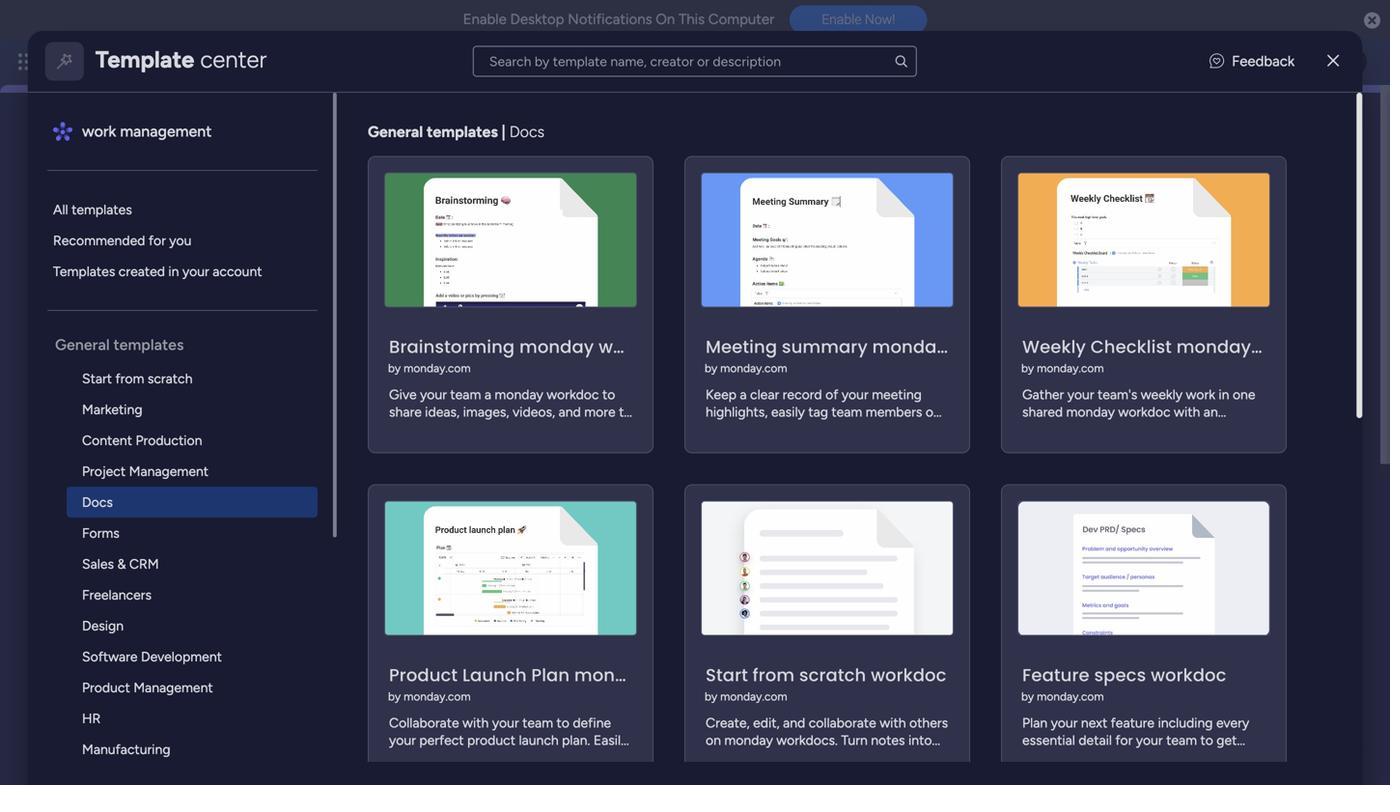 Task type: describe. For each thing, give the bounding box(es) containing it.
essential
[[1022, 732, 1075, 748]]

your up problem
[[1136, 732, 1163, 748]]

detail
[[1079, 732, 1112, 748]]

unified
[[518, 312, 560, 329]]

enable now! button
[[790, 5, 927, 34]]

work management
[[82, 122, 212, 141]]

1 horizontal spatial the
[[1022, 767, 1042, 783]]

from inside the "plan your next feature including every essential detail for your team to get started, from the problem it will solve to the go-to-market plan."
[[1072, 749, 1101, 766]]

feature
[[1111, 715, 1155, 731]]

in inside gather your team's weekly work in one shared monday workdoc with an organized checklist to keep work moving forward.
[[1219, 386, 1230, 403]]

feedback link
[[1210, 50, 1295, 72]]

scratch for start from scratch workdoc by monday.com
[[799, 663, 866, 688]]

from
[[602, 312, 633, 329]]

an
[[1204, 404, 1218, 420]]

workdoc inside gather your team's weekly work in one shared monday workdoc with an organized checklist to keep work moving forward.
[[1118, 404, 1171, 420]]

start for start from scratch workdoc by monday.com
[[706, 663, 748, 688]]

all templates
[[53, 201, 132, 218]]

templates for all templates
[[71, 201, 132, 218]]

manage
[[232, 312, 280, 329]]

work inside welcome to work management
[[271, 154, 340, 191]]

general templates | docs
[[368, 123, 544, 141]]

place.
[[563, 312, 598, 329]]

goals.
[[493, 353, 528, 369]]

feature specs workdoc by monday.com
[[1021, 663, 1227, 704]]

projects,
[[294, 333, 347, 349]]

marketing
[[82, 401, 142, 418]]

organized
[[1022, 421, 1082, 438]]

project management
[[82, 463, 208, 479]]

by inside product launch plan monday workdoc by monday.com
[[388, 690, 401, 704]]

getting
[[281, 505, 341, 526]]

more.
[[774, 767, 808, 783]]

general for general templates
[[55, 336, 110, 354]]

monday.com inside weekly checklist monday workdoc by monday.com
[[1037, 361, 1104, 375]]

to down everyday
[[678, 333, 691, 349]]

go-
[[1046, 767, 1067, 783]]

forms
[[82, 525, 119, 541]]

management for product management
[[133, 679, 213, 696]]

workdoc inside brainstorming monday workdoc by monday.com
[[599, 335, 674, 359]]

one inside gather your team's weekly work in one shared monday workdoc with an organized checklist to keep work moving forward.
[[1233, 386, 1256, 403]]

explore work management templates button
[[232, 391, 487, 422]]

by inside "feature specs workdoc by monday.com"
[[1021, 690, 1034, 704]]

enable now!
[[822, 11, 896, 27]]

explore work management templates
[[247, 398, 472, 415]]

next
[[1081, 715, 1108, 731]]

team's
[[1098, 386, 1138, 403]]

the inside manage and run all aspects of your work in one unified place. from everyday tasks, to advanced projects, and processes, monday work management allows you to connect the dots, work smarter, and achieve shared goals.
[[232, 353, 252, 369]]

create,
[[706, 715, 750, 731]]

and left run
[[283, 312, 306, 329]]

work inside "dropdown button"
[[443, 505, 481, 526]]

to inside welcome to work management
[[340, 141, 355, 159]]

by inside weekly checklist monday workdoc by monday.com
[[1021, 361, 1034, 375]]

smarter,
[[321, 353, 371, 369]]

and up workdocs.
[[783, 715, 805, 731]]

invite button
[[1075, 141, 1173, 180]]

scratch for start from scratch
[[147, 370, 192, 387]]

product for management
[[82, 679, 130, 696]]

moving
[[1022, 438, 1067, 455]]

templates for general templates | docs
[[427, 123, 498, 141]]

tasks, inside manage and run all aspects of your work in one unified place. from everyday tasks, to advanced projects, and processes, monday work management allows you to connect the dots, work smarter, and achieve shared goals.
[[694, 312, 728, 329]]

content production
[[82, 432, 202, 449]]

edit,
[[753, 715, 780, 731]]

workdocs.
[[776, 732, 838, 748]]

by inside meeting summary monday workdoc by monday.com
[[705, 361, 717, 375]]

created
[[118, 263, 165, 280]]

in inside manage and run all aspects of your work in one unified place. from everyday tasks, to advanced projects, and processes, monday work management allows you to connect the dots, work smarter, and achieve shared goals.
[[478, 312, 488, 329]]

checklist
[[1086, 421, 1139, 438]]

and down aspects on the left of page
[[350, 333, 373, 349]]

brainstorming monday workdoc by monday.com
[[388, 335, 674, 375]]

gather
[[1022, 386, 1064, 403]]

getting started with work management
[[281, 505, 588, 526]]

account
[[212, 263, 262, 280]]

v2 user feedback image
[[1210, 50, 1225, 72]]

problem
[[1128, 749, 1178, 766]]

plan inside the "plan your next feature including every essential detail for your team to get started, from the problem it will solve to the go-to-market plan."
[[1022, 715, 1048, 731]]

production
[[135, 432, 202, 449]]

templates for general templates
[[113, 336, 184, 354]]

specs
[[1094, 663, 1146, 688]]

you inside manage and run all aspects of your work in one unified place. from everyday tasks, to advanced projects, and processes, monday work management allows you to connect the dots, work smarter, and achieve shared goals.
[[652, 333, 675, 349]]

keep
[[1159, 421, 1188, 438]]

others
[[909, 715, 948, 731]]

template
[[95, 45, 194, 73]]

gather your team's weekly work in one shared monday workdoc with an organized checklist to keep work moving forward.
[[1022, 386, 1256, 455]]

turn
[[841, 732, 868, 748]]

from for start from scratch workdoc by monday.com
[[753, 663, 795, 688]]

close image
[[1328, 54, 1340, 68]]

templates created in your account
[[53, 263, 262, 280]]

all
[[53, 201, 68, 218]]

for inside explore element
[[148, 232, 166, 249]]

Search by template name, creator or description search field
[[473, 46, 917, 77]]

general for general templates | docs
[[368, 123, 423, 141]]

to up meeting
[[732, 312, 745, 329]]

you inside explore element
[[169, 232, 191, 249]]

charts,
[[846, 749, 886, 766]]

your inside explore element
[[182, 263, 209, 280]]

forward.
[[1071, 438, 1121, 455]]

design
[[82, 618, 123, 634]]

your up essential
[[1051, 715, 1078, 731]]

docs inside work management templates element
[[82, 494, 113, 510]]

software development
[[82, 648, 222, 665]]

meeting
[[706, 335, 777, 359]]

on
[[656, 11, 675, 28]]

monday.com inside meeting summary monday workdoc by monday.com
[[720, 361, 787, 375]]

invite
[[1118, 151, 1157, 169]]

processes,
[[376, 333, 440, 349]]

1 horizontal spatial docs
[[509, 123, 544, 141]]

monday.com inside "feature specs workdoc by monday.com"
[[1037, 690, 1104, 704]]

feature
[[1022, 663, 1090, 688]]

explore
[[247, 398, 292, 415]]

on
[[706, 732, 721, 748]]

with inside gather your team's weekly work in one shared monday workdoc with an organized checklist to keep work moving forward.
[[1174, 404, 1200, 420]]

started,
[[1022, 749, 1069, 766]]

development
[[141, 648, 222, 665]]

hr
[[82, 710, 101, 727]]

general templates
[[55, 336, 184, 354]]

everyday
[[636, 312, 691, 329]]

your inside gather your team's weekly work in one shared monday workdoc with an organized checklist to keep work moving forward.
[[1068, 386, 1094, 403]]

market
[[1086, 767, 1128, 783]]

start from scratch workdoc by monday.com
[[705, 663, 947, 704]]

videos
[[706, 767, 745, 783]]

help image
[[1265, 52, 1284, 71]]

start for start from scratch
[[82, 370, 112, 387]]

management inside manage and run all aspects of your work in one unified place. from everyday tasks, to advanced projects, and processes, monday work management allows you to connect the dots, work smarter, and achieve shared goals.
[[529, 333, 608, 349]]

achieve
[[400, 353, 446, 369]]

weekly
[[1141, 386, 1183, 403]]

manage and run all aspects of your work in one unified place. from everyday tasks, to advanced projects, and processes, monday work management allows you to connect the dots, work smarter, and achieve shared goals.
[[232, 312, 745, 369]]

enable for enable now!
[[822, 11, 862, 27]]

will
[[1193, 749, 1212, 766]]



Task type: locate. For each thing, give the bounding box(es) containing it.
scratch down general templates heading
[[147, 370, 192, 387]]

actionable
[[706, 749, 769, 766]]

with up keep
[[1174, 404, 1200, 420]]

2 vertical spatial the
[[1022, 767, 1042, 783]]

0 vertical spatial management
[[129, 463, 208, 479]]

product left launch on the bottom of page
[[389, 663, 458, 688]]

welcome
[[271, 141, 336, 159]]

start inside work management templates element
[[82, 370, 112, 387]]

templates inside heading
[[113, 336, 184, 354]]

to up will
[[1201, 732, 1213, 748]]

2 horizontal spatial from
[[1072, 749, 1101, 766]]

docs up forms
[[82, 494, 113, 510]]

sales & crm
[[82, 556, 159, 572]]

to left keep
[[1143, 421, 1155, 438]]

one left unified
[[492, 312, 515, 329]]

the down started,
[[1022, 767, 1042, 783]]

start from scratch
[[82, 370, 192, 387]]

templates up recommended
[[71, 201, 132, 218]]

0 horizontal spatial enable
[[463, 11, 507, 28]]

0 vertical spatial scratch
[[147, 370, 192, 387]]

1 vertical spatial with
[[405, 505, 439, 526]]

your right of at the left of the page
[[415, 312, 442, 329]]

from inside work management templates element
[[115, 370, 144, 387]]

monday inside product launch plan monday workdoc by monday.com
[[574, 663, 649, 688]]

weekly checklist monday workdoc by monday.com
[[1021, 335, 1332, 375]]

2 horizontal spatial in
[[1219, 386, 1230, 403]]

get
[[1217, 732, 1237, 748]]

0 horizontal spatial for
[[148, 232, 166, 249]]

freelancers
[[82, 587, 151, 603]]

0 vertical spatial from
[[115, 370, 144, 387]]

management inside "dropdown button"
[[485, 505, 588, 526]]

0 vertical spatial plan
[[531, 663, 570, 688]]

enable left now!
[[822, 11, 862, 27]]

monday inside meeting summary monday workdoc by monday.com
[[872, 335, 947, 359]]

1 vertical spatial start
[[706, 663, 748, 688]]

0 horizontal spatial general
[[55, 336, 110, 354]]

shared down gather
[[1022, 404, 1063, 420]]

to inside gather your team's weekly work in one shared monday workdoc with an organized checklist to keep work moving forward.
[[1143, 421, 1155, 438]]

1 horizontal spatial enable
[[822, 11, 862, 27]]

0 horizontal spatial plan
[[531, 663, 570, 688]]

1 horizontal spatial with
[[880, 715, 906, 731]]

started
[[345, 505, 401, 526]]

you up templates created in your account
[[169, 232, 191, 249]]

management for project management
[[129, 463, 208, 479]]

tasks,
[[694, 312, 728, 329], [772, 749, 806, 766]]

tasks, up connect
[[694, 312, 728, 329]]

project
[[82, 463, 125, 479]]

from down general templates
[[115, 370, 144, 387]]

0 vertical spatial general
[[368, 123, 423, 141]]

1 horizontal spatial general
[[368, 123, 423, 141]]

enable left desktop
[[463, 11, 507, 28]]

you down everyday
[[652, 333, 675, 349]]

tasks, inside "create, edit, and collaborate with others on monday workdocs. turn notes into actionable tasks, share charts, embed videos and more."
[[772, 749, 806, 766]]

start inside start from scratch workdoc by monday.com
[[706, 663, 748, 688]]

notes
[[871, 732, 905, 748]]

work
[[156, 51, 191, 72], [82, 122, 116, 141], [271, 154, 340, 191], [286, 261, 324, 282], [445, 312, 474, 329], [496, 333, 525, 349], [289, 353, 318, 369], [1186, 386, 1216, 403], [296, 398, 325, 415], [1191, 421, 1221, 438], [443, 505, 481, 526]]

template center
[[95, 45, 267, 73]]

1 vertical spatial you
[[652, 333, 675, 349]]

for inside the "plan your next feature including every essential detail for your team to get started, from the problem it will solve to the go-to-market plan."
[[1115, 732, 1133, 748]]

your left team's
[[1068, 386, 1094, 403]]

1 vertical spatial general
[[55, 336, 110, 354]]

templates inside explore element
[[71, 201, 132, 218]]

in down weekly checklist monday workdoc by monday.com
[[1219, 386, 1230, 403]]

checklist
[[1091, 335, 1172, 359]]

your inside manage and run all aspects of your work in one unified place. from everyday tasks, to advanced projects, and processes, monday work management allows you to connect the dots, work smarter, and achieve shared goals.
[[415, 312, 442, 329]]

0 vertical spatial in
[[168, 263, 179, 280]]

john smith image
[[1336, 46, 1367, 77]]

create, edit, and collaborate with others on monday workdocs. turn notes into actionable tasks, share charts, embed videos and more.
[[706, 715, 948, 783]]

monday inside weekly checklist monday workdoc by monday.com
[[1177, 335, 1251, 359]]

workdoc inside weekly checklist monday workdoc by monday.com
[[1256, 335, 1332, 359]]

plan inside product launch plan monday workdoc by monday.com
[[531, 663, 570, 688]]

1 horizontal spatial in
[[478, 312, 488, 329]]

0 horizontal spatial in
[[168, 263, 179, 280]]

including
[[1158, 715, 1213, 731]]

workdoc
[[599, 335, 674, 359], [952, 335, 1027, 359], [1256, 335, 1332, 359], [1118, 404, 1171, 420], [654, 663, 729, 688], [871, 663, 947, 688], [1151, 663, 1227, 688]]

every
[[1216, 715, 1250, 731]]

list box containing work management
[[47, 93, 337, 785]]

summary
[[782, 335, 868, 359]]

templates
[[53, 263, 115, 280]]

one down weekly checklist monday workdoc by monday.com
[[1233, 386, 1256, 403]]

list box
[[47, 93, 337, 785]]

you
[[169, 232, 191, 249], [652, 333, 675, 349]]

plan right launch on the bottom of page
[[531, 663, 570, 688]]

0 horizontal spatial scratch
[[147, 370, 192, 387]]

management inside list box
[[120, 122, 212, 141]]

0 vertical spatial the
[[232, 353, 252, 369]]

0 vertical spatial with
[[1174, 404, 1200, 420]]

0 vertical spatial start
[[82, 370, 112, 387]]

0 horizontal spatial with
[[405, 505, 439, 526]]

with inside "getting started with work management" "dropdown button"
[[405, 505, 439, 526]]

in inside explore element
[[168, 263, 179, 280]]

templates left |
[[427, 123, 498, 141]]

to-
[[1067, 767, 1086, 783]]

0 horizontal spatial start
[[82, 370, 112, 387]]

workdoc inside product launch plan monday workdoc by monday.com
[[654, 663, 729, 688]]

monday.com down the feature
[[1037, 690, 1104, 704]]

1 horizontal spatial shared
[[1022, 404, 1063, 420]]

monday.com down meeting
[[720, 361, 787, 375]]

0 horizontal spatial the
[[232, 353, 252, 369]]

welcome to work management
[[271, 141, 531, 191]]

1 horizontal spatial you
[[652, 333, 675, 349]]

product down software on the left of page
[[82, 679, 130, 696]]

in up brainstorming
[[478, 312, 488, 329]]

management inside welcome to work management
[[347, 154, 531, 191]]

workdoc inside meeting summary monday workdoc by monday.com
[[952, 335, 1027, 359]]

to
[[340, 141, 355, 159], [732, 312, 745, 329], [678, 333, 691, 349], [1143, 421, 1155, 438], [1201, 732, 1213, 748], [1250, 749, 1263, 766]]

with inside "create, edit, and collaborate with others on monday workdocs. turn notes into actionable tasks, share charts, embed videos and more."
[[880, 715, 906, 731]]

enable inside button
[[822, 11, 862, 27]]

0 horizontal spatial docs
[[82, 494, 113, 510]]

start
[[82, 370, 112, 387], [706, 663, 748, 688]]

notifications
[[568, 11, 652, 28]]

product for launch
[[389, 663, 458, 688]]

2 enable from the left
[[822, 11, 862, 27]]

by inside start from scratch workdoc by monday.com
[[705, 690, 717, 704]]

2 horizontal spatial with
[[1174, 404, 1200, 420]]

0 horizontal spatial one
[[492, 312, 515, 329]]

management down development at bottom
[[133, 679, 213, 696]]

None search field
[[473, 46, 917, 77]]

monday.com up edit,
[[720, 690, 787, 704]]

1 vertical spatial one
[[1233, 386, 1256, 403]]

from for start from scratch
[[115, 370, 144, 387]]

explore element
[[47, 194, 333, 287]]

1 horizontal spatial tasks,
[[772, 749, 806, 766]]

1 vertical spatial the
[[1104, 749, 1124, 766]]

monday.com
[[404, 361, 471, 375], [720, 361, 787, 375], [1037, 361, 1104, 375], [404, 690, 471, 704], [720, 690, 787, 704], [1037, 690, 1104, 704]]

manufacturing
[[82, 741, 170, 758]]

with right started
[[405, 505, 439, 526]]

from
[[115, 370, 144, 387], [753, 663, 795, 688], [1072, 749, 1101, 766]]

1 horizontal spatial start
[[706, 663, 748, 688]]

1 horizontal spatial product
[[389, 663, 458, 688]]

0 horizontal spatial product
[[82, 679, 130, 696]]

2 vertical spatial with
[[880, 715, 906, 731]]

shared inside manage and run all aspects of your work in one unified place. from everyday tasks, to advanced projects, and processes, monday work management allows you to connect the dots, work smarter, and achieve shared goals.
[[449, 353, 490, 369]]

1 vertical spatial tasks,
[[772, 749, 806, 766]]

work management templates element
[[47, 363, 333, 785]]

the down 'advanced'
[[232, 353, 252, 369]]

monday inside gather your team's weekly work in one shared monday workdoc with an organized checklist to keep work moving forward.
[[1066, 404, 1115, 420]]

1 horizontal spatial from
[[753, 663, 795, 688]]

1 horizontal spatial scratch
[[799, 663, 866, 688]]

general right welcome
[[368, 123, 423, 141]]

by
[[388, 361, 401, 375], [705, 361, 717, 375], [1021, 361, 1034, 375], [388, 690, 401, 704], [705, 690, 717, 704], [1021, 690, 1034, 704]]

start up marketing
[[82, 370, 112, 387]]

connect
[[694, 333, 744, 349]]

aspects
[[348, 312, 395, 329]]

templates inside button
[[411, 398, 472, 415]]

advanced
[[232, 333, 290, 349]]

general templates heading
[[55, 334, 333, 355]]

from up edit,
[[753, 663, 795, 688]]

team
[[1166, 732, 1197, 748]]

0 vertical spatial tasks,
[[694, 312, 728, 329]]

2 horizontal spatial the
[[1104, 749, 1124, 766]]

from inside start from scratch workdoc by monday.com
[[753, 663, 795, 688]]

select product image
[[17, 52, 37, 71]]

0 horizontal spatial you
[[169, 232, 191, 249]]

of
[[399, 312, 411, 329]]

plan.
[[1131, 767, 1159, 783]]

scratch inside work management templates element
[[147, 370, 192, 387]]

and down actionable
[[749, 767, 771, 783]]

product
[[389, 663, 458, 688], [82, 679, 130, 696]]

computer
[[709, 11, 775, 28]]

1 horizontal spatial one
[[1233, 386, 1256, 403]]

1 horizontal spatial for
[[1115, 732, 1133, 748]]

sales
[[82, 556, 114, 572]]

monday work management
[[86, 51, 300, 72]]

software
[[82, 648, 137, 665]]

enable for enable desktop notifications on this computer
[[463, 11, 507, 28]]

one inside manage and run all aspects of your work in one unified place. from everyday tasks, to advanced projects, and processes, monday work management allows you to connect the dots, work smarter, and achieve shared goals.
[[492, 312, 515, 329]]

monday inside brainstorming monday workdoc by monday.com
[[519, 335, 594, 359]]

by inside brainstorming monday workdoc by monday.com
[[388, 361, 401, 375]]

your left account
[[182, 263, 209, 280]]

monday inside manage and run all aspects of your work in one unified place. from everyday tasks, to advanced projects, and processes, monday work management allows you to connect the dots, work smarter, and achieve shared goals.
[[444, 333, 492, 349]]

1 vertical spatial scratch
[[799, 663, 866, 688]]

0 horizontal spatial from
[[115, 370, 144, 387]]

with up notes
[[880, 715, 906, 731]]

search everything image
[[1223, 52, 1242, 71]]

monday.com down launch on the bottom of page
[[404, 690, 471, 704]]

monday.com down weekly
[[1037, 361, 1104, 375]]

1 vertical spatial shared
[[1022, 404, 1063, 420]]

brainstorming
[[389, 335, 515, 359]]

work inside button
[[296, 398, 325, 415]]

|
[[502, 123, 506, 141]]

for down 'feature'
[[1115, 732, 1133, 748]]

dapulse close image
[[1364, 11, 1381, 31]]

1 vertical spatial docs
[[82, 494, 113, 510]]

monday.com inside start from scratch workdoc by monday.com
[[720, 690, 787, 704]]

general inside heading
[[55, 336, 110, 354]]

0 vertical spatial one
[[492, 312, 515, 329]]

templates down "achieve"
[[411, 398, 472, 415]]

management down production
[[129, 463, 208, 479]]

1 horizontal spatial plan
[[1022, 715, 1048, 731]]

it
[[1181, 749, 1189, 766]]

tasks, up more.
[[772, 749, 806, 766]]

your
[[182, 263, 209, 280], [415, 312, 442, 329], [1068, 386, 1094, 403], [1051, 715, 1078, 731], [1136, 732, 1163, 748]]

0 vertical spatial for
[[148, 232, 166, 249]]

start up create,
[[706, 663, 748, 688]]

recommended
[[53, 232, 145, 249]]

0 horizontal spatial shared
[[449, 353, 490, 369]]

run
[[309, 312, 329, 329]]

monday.com inside brainstorming monday workdoc by monday.com
[[404, 361, 471, 375]]

monday.com inside product launch plan monday workdoc by monday.com
[[404, 690, 471, 704]]

0 vertical spatial docs
[[509, 123, 544, 141]]

share
[[810, 749, 842, 766]]

general
[[368, 123, 423, 141], [55, 336, 110, 354]]

1 vertical spatial plan
[[1022, 715, 1048, 731]]

general up start from scratch
[[55, 336, 110, 354]]

enable desktop notifications on this computer
[[463, 11, 775, 28]]

embed
[[890, 749, 932, 766]]

&
[[117, 556, 126, 572]]

feedback
[[1232, 52, 1295, 70]]

docs right |
[[509, 123, 544, 141]]

shared inside gather your team's weekly work in one shared monday workdoc with an organized checklist to keep work moving forward.
[[1022, 404, 1063, 420]]

weekly
[[1022, 335, 1086, 359]]

management inside button
[[328, 398, 408, 415]]

scratch inside start from scratch workdoc by monday.com
[[799, 663, 866, 688]]

product inside work management templates element
[[82, 679, 130, 696]]

scratch up collaborate
[[799, 663, 866, 688]]

search image
[[894, 54, 910, 69]]

into
[[909, 732, 932, 748]]

1 vertical spatial management
[[133, 679, 213, 696]]

desktop
[[510, 11, 564, 28]]

1 vertical spatial for
[[1115, 732, 1133, 748]]

in right created
[[168, 263, 179, 280]]

workdoc inside "feature specs workdoc by monday.com"
[[1151, 663, 1227, 688]]

and down processes,
[[374, 353, 396, 369]]

workdoc inside start from scratch workdoc by monday.com
[[871, 663, 947, 688]]

from down detail
[[1072, 749, 1101, 766]]

1 vertical spatial from
[[753, 663, 795, 688]]

2 vertical spatial from
[[1072, 749, 1101, 766]]

1 vertical spatial in
[[478, 312, 488, 329]]

shared left goals.
[[449, 353, 490, 369]]

product inside product launch plan monday workdoc by monday.com
[[389, 663, 458, 688]]

templates up start from scratch
[[113, 336, 184, 354]]

now!
[[865, 11, 896, 27]]

0 vertical spatial shared
[[449, 353, 490, 369]]

1 enable from the left
[[463, 11, 507, 28]]

0 vertical spatial you
[[169, 232, 191, 249]]

plan up essential
[[1022, 715, 1048, 731]]

for up templates created in your account
[[148, 232, 166, 249]]

2 vertical spatial in
[[1219, 386, 1230, 403]]

collaborate
[[809, 715, 876, 731]]

monday.com down brainstorming
[[404, 361, 471, 375]]

to right solve
[[1250, 749, 1263, 766]]

for
[[148, 232, 166, 249], [1115, 732, 1133, 748]]

and
[[283, 312, 306, 329], [350, 333, 373, 349], [374, 353, 396, 369], [783, 715, 805, 731], [749, 767, 771, 783]]

the up market
[[1104, 749, 1124, 766]]

monday inside "create, edit, and collaborate with others on monday workdocs. turn notes into actionable tasks, share charts, embed videos and more."
[[724, 732, 773, 748]]

0 horizontal spatial tasks,
[[694, 312, 728, 329]]

to right welcome
[[340, 141, 355, 159]]

center
[[200, 45, 267, 73]]



Task type: vqa. For each thing, say whether or not it's contained in the screenshot.
TASKS, inside Create, edit, and collaborate with others on monday workdocs. Turn notes into actionable tasks, share charts, embed videos and more.
yes



